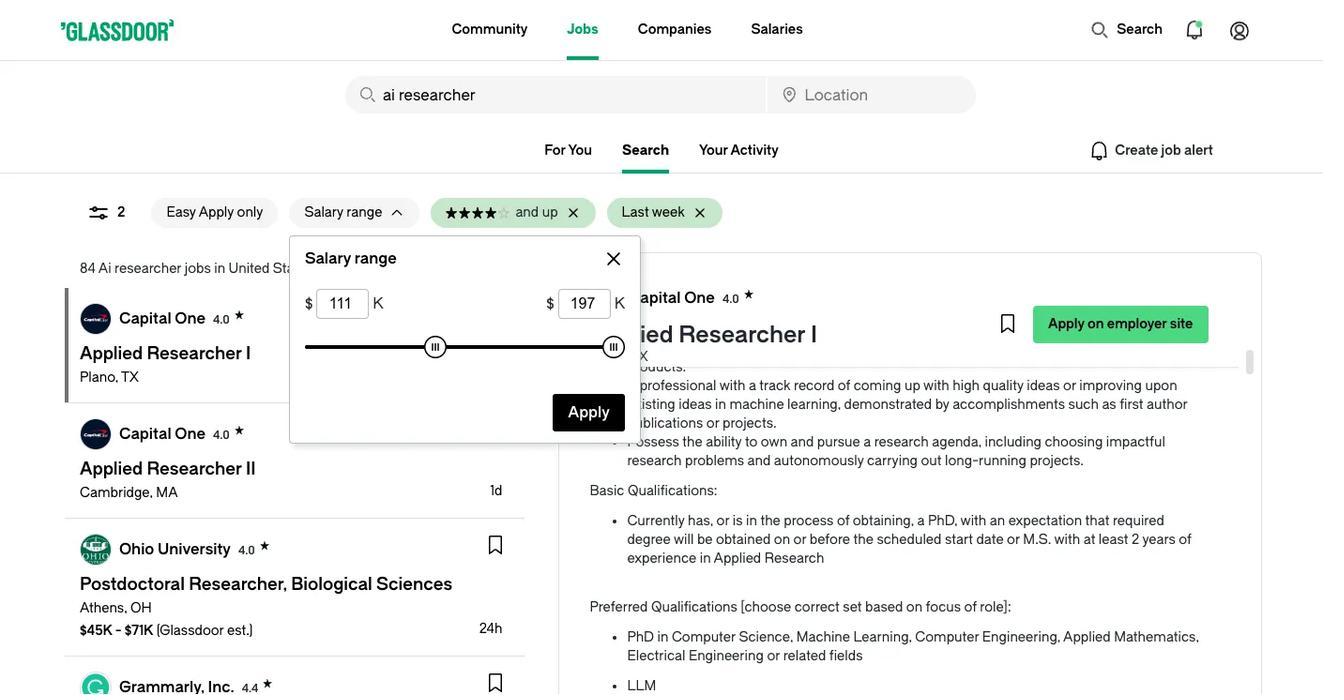 Task type: describe. For each thing, give the bounding box(es) containing it.
explainability,
[[831, 284, 914, 300]]

more
[[858, 266, 891, 282]]

0 vertical spatial by
[[842, 303, 856, 319]]

and up button
[[431, 198, 558, 228]]

1 vertical spatial ideas
[[679, 397, 712, 413]]

inference
[[790, 322, 849, 338]]

scale
[[1093, 303, 1126, 319]]

easy apply only
[[167, 205, 263, 221]]

1 vertical spatial salary range
[[305, 250, 397, 267]]

applied researcher i plano, tx
[[590, 322, 818, 365]]

rlhf.
[[917, 284, 956, 300]]

is
[[733, 513, 743, 529]]

machine
[[730, 397, 784, 413]]

0 vertical spatial to
[[1094, 341, 1107, 357]]

ohio university
[[119, 540, 231, 558]]

capital one for ma
[[119, 425, 206, 443]]

before
[[810, 532, 850, 548]]

accomplishments
[[953, 397, 1065, 413]]

required
[[1113, 513, 1165, 529]]

a down explainability,
[[859, 303, 867, 319]]

including
[[985, 435, 1042, 450]]

84 ai researcher jobs in united states
[[80, 261, 313, 277]]

capital for ma
[[119, 425, 171, 443]]

models
[[1028, 303, 1075, 319]]

an
[[627, 303, 645, 319]]

1 horizontal spatial ideas
[[1027, 378, 1060, 394]]

i
[[811, 322, 818, 348]]

start
[[945, 532, 973, 548]]

week
[[652, 205, 685, 221]]

and up
[[516, 205, 558, 221]]

companies
[[638, 22, 712, 38]]

2 computer from the left
[[915, 630, 979, 646]]

ma
[[156, 485, 178, 501]]

4.4
[[242, 682, 258, 695]]

at inside currently has, or is in the process of obtaining, a phd, with an expectation that required degree will be obtained on or before the scheduled start date or m.s. with at least 2 years of experience in applied research
[[1084, 532, 1096, 548]]

coming
[[854, 378, 901, 394]]

1 vertical spatial training
[[683, 322, 730, 338]]

at inside experience building large deep learning models, whether on language, images, events, or graphs, as well as expertise in one or more of the following: training optimization, self- supervised learning, robustness, explainability, rlhf. an engineering mindset as shown by a track record of delivering models at scale both in terms of training data and inference volumes. experience in delivering libraries, platform level code or solution level code to existing products. a professional with a track record of coming up with high quality ideas or improving upon existing ideas in machine learning, demonstrated by accomplishments such as first author publications or projects. possess the ability to own and pursue a research agenda, including choosing impactful research problems and autonomously carrying out long-running projects.
[[1078, 303, 1090, 319]]

own
[[761, 435, 788, 450]]

possess
[[627, 435, 679, 450]]

mindset
[[726, 303, 776, 319]]

a
[[627, 378, 637, 394]]

applied inside applied researcher i plano, tx
[[590, 322, 674, 348]]

quality
[[983, 378, 1024, 394]]

as down robustness, in the top of the page
[[780, 303, 794, 319]]

choosing
[[1045, 435, 1103, 450]]

of down models,
[[894, 266, 907, 282]]

2 level from the left
[[1028, 341, 1056, 357]]

applied inside currently has, or is in the process of obtaining, a phd, with an expectation that required degree will be obtained on or before the scheduled start date or m.s. with at least 2 years of experience in applied research
[[714, 551, 761, 567]]

capital one logo image for cambridge, ma
[[81, 420, 111, 450]]

in right is
[[746, 513, 757, 529]]

as left well
[[676, 266, 691, 282]]

phd,
[[928, 513, 958, 529]]

0 vertical spatial one
[[685, 289, 716, 306]]

publications
[[627, 416, 703, 432]]

improving
[[1080, 378, 1142, 394]]

out
[[921, 453, 942, 469]]

your activity
[[699, 143, 779, 159]]

degree
[[627, 532, 671, 548]]

[choose
[[741, 600, 791, 616]]

or up 'ability'
[[707, 416, 719, 432]]

demonstrated
[[844, 397, 932, 413]]

mathematics,
[[1114, 630, 1199, 646]]

2 k from the left
[[615, 295, 625, 313]]

of left coming
[[838, 378, 850, 394]]

cambridge, ma
[[80, 485, 178, 501]]

and inside popup button
[[516, 205, 539, 221]]

0 horizontal spatial delivering
[[716, 341, 776, 357]]

related
[[783, 649, 826, 664]]

engineering
[[689, 649, 764, 664]]

obtaining,
[[853, 513, 914, 529]]

apply inside easy apply only button
[[199, 205, 234, 221]]

2 inside dropdown button
[[117, 205, 125, 221]]

plano, inside applied researcher i plano, tx
[[590, 349, 628, 365]]

with up machine
[[720, 378, 746, 394]]

or up research
[[794, 532, 807, 548]]

professional
[[640, 378, 717, 394]]

0 vertical spatial capital
[[629, 289, 681, 306]]

or left is
[[717, 513, 730, 529]]

electrical
[[627, 649, 686, 664]]

0 vertical spatial research
[[874, 435, 929, 450]]

years
[[1143, 532, 1176, 548]]

in down engineering
[[701, 341, 712, 357]]

libraries,
[[779, 341, 832, 357]]

language,
[[1002, 247, 1063, 263]]

the up rlhf. at right
[[910, 266, 930, 282]]

companies link
[[638, 0, 712, 60]]

up inside popup button
[[542, 205, 558, 221]]

athens,
[[80, 601, 127, 617]]

engineering
[[648, 303, 722, 319]]

apply on employer site button
[[1034, 306, 1209, 344]]

athens, oh $45k - $71k (glassdoor est.)
[[80, 601, 253, 639]]

community link
[[452, 0, 528, 60]]

on inside experience building large deep learning models, whether on language, images, events, or graphs, as well as expertise in one or more of the following: training optimization, self- supervised learning, robustness, explainability, rlhf. an engineering mindset as shown by a track record of delivering models at scale both in terms of training data and inference volumes. experience in delivering libraries, platform level code or solution level code to existing products. a professional with a track record of coming up with high quality ideas or improving upon existing ideas in machine learning, demonstrated by accomplishments such as first author publications or projects. possess the ability to own and pursue a research agenda, including choosing impactful research problems and autonomously carrying out long-running projects.
[[983, 247, 999, 263]]

date
[[977, 532, 1004, 548]]

data
[[733, 322, 760, 338]]

on inside currently has, or is in the process of obtaining, a phd, with an expectation that required degree will be obtained on or before the scheduled start date or m.s. with at least 2 years of experience in applied research
[[774, 532, 790, 548]]

-
[[115, 623, 122, 639]]

est.)
[[227, 623, 253, 639]]

in left machine
[[715, 397, 726, 413]]

Search location field
[[767, 76, 976, 114]]

author
[[1147, 397, 1188, 413]]

range inside popup button
[[347, 205, 382, 221]]

or left solution
[[958, 341, 971, 357]]

0 vertical spatial delivering
[[964, 303, 1025, 319]]

set
[[843, 600, 862, 616]]

or down learning
[[841, 266, 854, 282]]

jobs
[[185, 261, 211, 277]]

4.0 for plano, tx
[[213, 313, 230, 326]]

none field search keyword
[[345, 76, 765, 114]]

process
[[784, 513, 834, 529]]

ohio university logo image
[[81, 535, 111, 565]]

self-
[[1131, 266, 1160, 282]]

optimization,
[[1047, 266, 1128, 282]]

running
[[979, 453, 1027, 469]]

salaries
[[751, 22, 803, 38]]

2 code from the left
[[1060, 341, 1091, 357]]

in down the 'deep'
[[800, 266, 811, 282]]

with down expectation
[[1054, 532, 1080, 548]]

search link
[[622, 143, 669, 174]]

a up machine
[[749, 378, 756, 394]]

apply on employer site
[[1049, 316, 1194, 332]]

site
[[1171, 316, 1194, 332]]

1 vertical spatial salary
[[305, 250, 352, 267]]

Search keyword field
[[345, 76, 765, 114]]

salary range inside popup button
[[304, 205, 382, 221]]

0 vertical spatial track
[[870, 303, 901, 319]]

4.0 for athens, oh
[[238, 544, 255, 557]]

carrying
[[867, 453, 918, 469]]

tx inside jobs list element
[[121, 370, 139, 386]]

phd in computer science, machine learning, computer engineering, applied mathematics, electrical engineering or related fields
[[627, 630, 1199, 664]]

solution
[[974, 341, 1025, 357]]

4.0 for cambridge, ma
[[213, 428, 230, 442]]

autonomously
[[774, 453, 864, 469]]

on inside apply on employer site 'button'
[[1088, 316, 1105, 332]]

pursue
[[817, 435, 860, 450]]

basic
[[590, 483, 625, 499]]

ohio
[[119, 540, 154, 558]]

1 experience from the top
[[627, 247, 698, 263]]

last
[[622, 205, 649, 221]]



Task type: locate. For each thing, give the bounding box(es) containing it.
or up such
[[1063, 378, 1076, 394]]

in inside phd in computer science, machine learning, computer engineering, applied mathematics, electrical engineering or related fields
[[657, 630, 669, 646]]

0 horizontal spatial record
[[794, 378, 835, 394]]

0 horizontal spatial k
[[373, 295, 384, 313]]

machine
[[796, 630, 850, 646]]

0 vertical spatial training
[[997, 266, 1044, 282]]

0 vertical spatial learning,
[[699, 284, 752, 300]]

united
[[229, 261, 270, 277]]

0 horizontal spatial code
[[923, 341, 955, 357]]

None field
[[345, 76, 765, 114], [767, 76, 976, 114], [317, 289, 370, 319], [559, 289, 611, 319], [317, 289, 370, 319], [559, 289, 611, 319]]

plano, tx
[[80, 370, 139, 386]]

2 button
[[72, 198, 140, 228]]

2 vertical spatial one
[[175, 425, 206, 443]]

salary inside popup button
[[304, 205, 343, 221]]

1 vertical spatial range
[[355, 250, 397, 267]]

qualifications
[[651, 600, 738, 616]]

ideas down professional
[[679, 397, 712, 413]]

capital one for tx
[[119, 309, 206, 327]]

1 horizontal spatial plano,
[[590, 349, 628, 365]]

one up ma
[[175, 425, 206, 443]]

existing down employer
[[1110, 341, 1158, 357]]

0 horizontal spatial computer
[[672, 630, 736, 646]]

k
[[373, 295, 384, 313], [615, 295, 625, 313]]

salary down salary range popup button
[[305, 250, 352, 267]]

researcher
[[115, 261, 181, 277]]

obtained
[[716, 532, 771, 548]]

experience
[[627, 551, 697, 567]]

1 vertical spatial learning,
[[788, 397, 841, 413]]

of down engineering
[[667, 322, 680, 338]]

phd
[[627, 630, 654, 646]]

correct
[[795, 600, 840, 616]]

0 vertical spatial tx
[[631, 349, 649, 365]]

salary range up states
[[304, 205, 382, 221]]

a left phd,
[[917, 513, 925, 529]]

2 inside currently has, or is in the process of obtaining, a phd, with an expectation that required degree will be obtained on or before the scheduled start date or m.s. with at least 2 years of experience in applied research
[[1132, 532, 1140, 548]]

in right jobs in the left of the page
[[214, 261, 225, 277]]

search button
[[1081, 11, 1172, 49]]

projects. down choosing
[[1030, 453, 1084, 469]]

and
[[516, 205, 539, 221], [764, 322, 787, 338], [791, 435, 814, 450], [748, 453, 771, 469]]

1 horizontal spatial delivering
[[964, 303, 1025, 319]]

easy
[[167, 205, 196, 221]]

2 down required
[[1132, 532, 1140, 548]]

experience up products.
[[627, 341, 698, 357]]

none field search location
[[767, 76, 976, 114]]

or down science,
[[767, 649, 780, 664]]

0 vertical spatial experience
[[627, 247, 698, 263]]

1 vertical spatial record
[[794, 378, 835, 394]]

0 horizontal spatial 2
[[117, 205, 125, 221]]

of
[[894, 266, 907, 282], [948, 303, 961, 319], [667, 322, 680, 338], [838, 378, 850, 394], [837, 513, 850, 529], [1179, 532, 1192, 548], [964, 600, 977, 616]]

as down improving
[[1102, 397, 1117, 413]]

with left the high
[[924, 378, 950, 394]]

plano, inside jobs list element
[[80, 370, 118, 386]]

1 vertical spatial to
[[745, 435, 758, 450]]

1 vertical spatial by
[[935, 397, 949, 413]]

graphs,
[[627, 266, 673, 282]]

by up agenda,
[[935, 397, 949, 413]]

preferred qualifications [choose correct set based on focus of role]:
[[590, 600, 1011, 616]]

1 horizontal spatial training
[[997, 266, 1044, 282]]

currently
[[627, 513, 685, 529]]

one for cambridge, ma
[[175, 425, 206, 443]]

search
[[1117, 22, 1163, 38], [622, 143, 669, 159]]

1 level from the left
[[892, 341, 920, 357]]

to
[[1094, 341, 1107, 357], [745, 435, 758, 450]]

2 vertical spatial applied
[[1063, 630, 1111, 646]]

capital down graphs,
[[629, 289, 681, 306]]

0 horizontal spatial $
[[305, 295, 313, 313]]

delivering up solution
[[964, 303, 1025, 319]]

based
[[865, 600, 903, 616]]

2 vertical spatial capital
[[119, 425, 171, 443]]

1 vertical spatial existing
[[627, 397, 676, 413]]

1 horizontal spatial learning,
[[788, 397, 841, 413]]

1 horizontal spatial existing
[[1110, 341, 1158, 357]]

0 vertical spatial apply
[[199, 205, 234, 221]]

computer up engineering
[[672, 630, 736, 646]]

1 vertical spatial projects.
[[1030, 453, 1084, 469]]

agenda,
[[932, 435, 982, 450]]

on up 'following:'
[[983, 247, 999, 263]]

in up electrical
[[657, 630, 669, 646]]

1 vertical spatial up
[[905, 378, 921, 394]]

0 vertical spatial applied
[[590, 322, 674, 348]]

up
[[542, 205, 558, 221], [905, 378, 921, 394]]

1 vertical spatial capital one
[[119, 309, 206, 327]]

training down language,
[[997, 266, 1044, 282]]

1 vertical spatial capital
[[119, 309, 171, 327]]

expertise
[[739, 266, 797, 282]]

or
[[1166, 247, 1179, 263], [841, 266, 854, 282], [958, 341, 971, 357], [1063, 378, 1076, 394], [707, 416, 719, 432], [717, 513, 730, 529], [794, 532, 807, 548], [1007, 532, 1020, 548], [767, 649, 780, 664]]

researcher
[[679, 322, 806, 348]]

with
[[720, 378, 746, 394], [924, 378, 950, 394], [961, 513, 987, 529], [1054, 532, 1080, 548]]

record
[[904, 303, 945, 319], [794, 378, 835, 394]]

0 horizontal spatial plano,
[[80, 370, 118, 386]]

tx inside applied researcher i plano, tx
[[631, 349, 649, 365]]

code up the high
[[923, 341, 955, 357]]

one down well
[[685, 289, 716, 306]]

science,
[[739, 630, 793, 646]]

applied right the engineering,
[[1063, 630, 1111, 646]]

salaries link
[[751, 0, 803, 60]]

one
[[814, 266, 838, 282]]

1 vertical spatial apply
[[1049, 316, 1085, 332]]

on left employer
[[1088, 316, 1105, 332]]

1 horizontal spatial track
[[870, 303, 901, 319]]

the right is
[[761, 513, 781, 529]]

for you link
[[544, 143, 592, 159]]

to down apply on employer site
[[1094, 341, 1107, 357]]

ability
[[706, 435, 742, 450]]

1 vertical spatial tx
[[121, 370, 139, 386]]

0 horizontal spatial existing
[[627, 397, 676, 413]]

whether
[[929, 247, 980, 263]]

high
[[953, 378, 980, 394]]

1 vertical spatial delivering
[[716, 341, 776, 357]]

1 vertical spatial plano,
[[80, 370, 118, 386]]

capital one logo image left an
[[591, 283, 621, 313]]

cambridge,
[[80, 485, 153, 501]]

track
[[870, 303, 901, 319], [760, 378, 791, 394]]

that
[[1086, 513, 1110, 529]]

with up start
[[961, 513, 987, 529]]

2 slider from the left
[[603, 336, 625, 359]]

salary range down salary range popup button
[[305, 250, 397, 267]]

1 vertical spatial at
[[1084, 532, 1096, 548]]

learning,
[[699, 284, 752, 300], [788, 397, 841, 413]]

learning, down well
[[699, 284, 752, 300]]

on up research
[[774, 532, 790, 548]]

capital one logo image down 84
[[81, 304, 111, 334]]

applied down obtained
[[714, 551, 761, 567]]

learning,
[[854, 630, 912, 646]]

record down libraries,
[[794, 378, 835, 394]]

0 horizontal spatial research
[[627, 453, 682, 469]]

a right pursue
[[864, 435, 871, 450]]

oh
[[130, 601, 152, 617]]

1 horizontal spatial apply
[[1049, 316, 1085, 332]]

training down engineering
[[683, 322, 730, 338]]

projects.
[[723, 416, 777, 432], [1030, 453, 1084, 469]]

$ down states
[[305, 295, 313, 313]]

as down "building" on the right of page
[[722, 266, 736, 282]]

0 horizontal spatial level
[[892, 341, 920, 357]]

1 vertical spatial research
[[627, 453, 682, 469]]

0 vertical spatial salary
[[304, 205, 343, 221]]

by down explainability,
[[842, 303, 856, 319]]

0 horizontal spatial search
[[622, 143, 669, 159]]

university
[[158, 540, 231, 558]]

projects. down machine
[[723, 416, 777, 432]]

research
[[874, 435, 929, 450], [627, 453, 682, 469]]

ai
[[98, 261, 111, 277]]

slider
[[424, 336, 447, 359], [603, 336, 625, 359]]

1 slider from the left
[[424, 336, 447, 359]]

0 vertical spatial range
[[347, 205, 382, 221]]

up up demonstrated
[[905, 378, 921, 394]]

range
[[347, 205, 382, 221], [355, 250, 397, 267]]

1 horizontal spatial record
[[904, 303, 945, 319]]

for you
[[544, 143, 592, 159]]

to left own
[[745, 435, 758, 450]]

employer
[[1108, 316, 1168, 332]]

on left focus
[[906, 600, 923, 616]]

$ left an
[[547, 295, 555, 313]]

0 vertical spatial ideas
[[1027, 378, 1060, 394]]

of left role]:
[[964, 600, 977, 616]]

apply inside apply on employer site 'button'
[[1049, 316, 1085, 332]]

1 horizontal spatial research
[[874, 435, 929, 450]]

delivering down "data"
[[716, 341, 776, 357]]

jobs link
[[567, 0, 599, 60]]

1 horizontal spatial k
[[615, 295, 625, 313]]

the down the obtaining, on the bottom of page
[[854, 532, 874, 548]]

capital up cambridge, ma
[[119, 425, 171, 443]]

both
[[1129, 303, 1158, 319]]

0 horizontal spatial apply
[[199, 205, 234, 221]]

one for plano, tx
[[175, 309, 206, 327]]

1 vertical spatial applied
[[714, 551, 761, 567]]

track up machine
[[760, 378, 791, 394]]

2 $ from the left
[[547, 295, 555, 313]]

of up "before"
[[837, 513, 850, 529]]

research down possess
[[627, 453, 682, 469]]

applied inside phd in computer science, machine learning, computer engineering, applied mathematics, electrical engineering or related fields
[[1063, 630, 1111, 646]]

0 vertical spatial at
[[1078, 303, 1090, 319]]

capital one down researcher
[[119, 309, 206, 327]]

0 vertical spatial 2
[[117, 205, 125, 221]]

$
[[305, 295, 313, 313], [547, 295, 555, 313]]

2 left easy
[[117, 205, 125, 221]]

1 computer from the left
[[672, 630, 736, 646]]

apply left scale on the right of the page
[[1049, 316, 1085, 332]]

or right 'events,'
[[1166, 247, 1179, 263]]

level down models
[[1028, 341, 1056, 357]]

1 vertical spatial search
[[622, 143, 669, 159]]

apply left only
[[199, 205, 234, 221]]

products.
[[627, 359, 686, 375]]

1 horizontal spatial by
[[935, 397, 949, 413]]

close dropdown image
[[603, 248, 625, 270]]

computer down focus
[[915, 630, 979, 646]]

activity
[[731, 143, 779, 159]]

at
[[1078, 303, 1090, 319], [1084, 532, 1096, 548]]

supervised
[[627, 284, 695, 300]]

plano,
[[590, 349, 628, 365], [80, 370, 118, 386]]

level
[[892, 341, 920, 357], [1028, 341, 1056, 357]]

an
[[990, 513, 1005, 529]]

problems
[[685, 453, 744, 469]]

capital for tx
[[119, 309, 171, 327]]

0 horizontal spatial projects.
[[723, 416, 777, 432]]

salary up states
[[304, 205, 343, 221]]

easy apply only button
[[151, 198, 278, 228]]

applied
[[590, 322, 674, 348], [714, 551, 761, 567], [1063, 630, 1111, 646]]

1 horizontal spatial $
[[547, 295, 555, 313]]

volumes.
[[852, 322, 909, 338]]

1 horizontal spatial applied
[[714, 551, 761, 567]]

0 vertical spatial projects.
[[723, 416, 777, 432]]

2 experience from the top
[[627, 341, 698, 357]]

capital one logo image
[[591, 283, 621, 313], [81, 304, 111, 334], [81, 420, 111, 450]]

0 horizontal spatial applied
[[590, 322, 674, 348]]

research up carrying
[[874, 435, 929, 450]]

1 horizontal spatial 2
[[1132, 532, 1140, 548]]

0 horizontal spatial by
[[842, 303, 856, 319]]

0 vertical spatial plano,
[[590, 349, 628, 365]]

or right date
[[1007, 532, 1020, 548]]

1 horizontal spatial up
[[905, 378, 921, 394]]

1 k from the left
[[373, 295, 384, 313]]

track up volumes.
[[870, 303, 901, 319]]

existing
[[1110, 341, 1158, 357], [627, 397, 676, 413]]

jobs list element
[[65, 288, 525, 695]]

0 vertical spatial salary range
[[304, 205, 382, 221]]

1 vertical spatial one
[[175, 309, 206, 327]]

capital one down graphs,
[[629, 289, 716, 306]]

llm
[[627, 679, 656, 695]]

0 vertical spatial record
[[904, 303, 945, 319]]

0 horizontal spatial learning,
[[699, 284, 752, 300]]

or inside phd in computer science, machine learning, computer engineering, applied mathematics, electrical engineering or related fields
[[767, 649, 780, 664]]

0 horizontal spatial to
[[745, 435, 758, 450]]

one down 84 ai researcher jobs in united states
[[175, 309, 206, 327]]

0 vertical spatial search
[[1117, 22, 1163, 38]]

2 vertical spatial capital one
[[119, 425, 206, 443]]

record down rlhf. at right
[[904, 303, 945, 319]]

at down "that"
[[1084, 532, 1096, 548]]

capital one logo image for plano, tx
[[81, 304, 111, 334]]

capital one logo image down plano, tx
[[81, 420, 111, 450]]

role]:
[[980, 600, 1011, 616]]

last week button
[[607, 198, 685, 228]]

up down for
[[542, 205, 558, 221]]

0 vertical spatial capital one
[[629, 289, 716, 306]]

1 horizontal spatial search
[[1117, 22, 1163, 38]]

delivering
[[964, 303, 1025, 319], [716, 341, 776, 357]]

0 horizontal spatial track
[[760, 378, 791, 394]]

code down models
[[1060, 341, 1091, 357]]

currently has, or is in the process of obtaining, a phd, with an expectation that required degree will be obtained on or before the scheduled start date or m.s. with at least 2 years of experience in applied research
[[627, 513, 1192, 567]]

existing up publications
[[627, 397, 676, 413]]

capital down researcher
[[119, 309, 171, 327]]

2 horizontal spatial applied
[[1063, 630, 1111, 646]]

1 horizontal spatial slider
[[603, 336, 625, 359]]

research
[[765, 551, 824, 567]]

of right years
[[1179, 532, 1192, 548]]

a inside currently has, or is in the process of obtaining, a phd, with an expectation that required degree will be obtained on or before the scheduled start date or m.s. with at least 2 years of experience in applied research
[[917, 513, 925, 529]]

1 horizontal spatial code
[[1060, 341, 1091, 357]]

grammarly, inc. logo image
[[81, 673, 111, 695]]

1d
[[490, 483, 502, 499]]

in right "both"
[[1161, 303, 1172, 319]]

0 horizontal spatial ideas
[[679, 397, 712, 413]]

0 vertical spatial existing
[[1110, 341, 1158, 357]]

the up problems
[[683, 435, 703, 450]]

building
[[701, 247, 750, 263]]

well
[[694, 266, 718, 282]]

learning, up pursue
[[788, 397, 841, 413]]

in down be
[[700, 551, 711, 567]]

of down rlhf. at right
[[948, 303, 961, 319]]

1 vertical spatial track
[[760, 378, 791, 394]]

long-
[[945, 453, 979, 469]]

ideas up accomplishments
[[1027, 378, 1060, 394]]

1 vertical spatial 2
[[1132, 532, 1140, 548]]

learning
[[822, 247, 873, 263]]

$71k
[[125, 623, 153, 639]]

up inside experience building large deep learning models, whether on language, images, events, or graphs, as well as expertise in one or more of the following: training optimization, self- supervised learning, robustness, explainability, rlhf. an engineering mindset as shown by a track record of delivering models at scale both in terms of training data and inference volumes. experience in delivering libraries, platform level code or solution level code to existing products. a professional with a track record of coming up with high quality ideas or improving upon existing ideas in machine learning, demonstrated by accomplishments such as first author publications or projects. possess the ability to own and pursue a research agenda, including choosing impactful research problems and autonomously carrying out long-running projects.
[[905, 378, 921, 394]]

1 horizontal spatial projects.
[[1030, 453, 1084, 469]]

4.0
[[723, 292, 740, 305], [213, 313, 230, 326], [213, 428, 230, 442], [238, 544, 255, 557]]

level down volumes.
[[892, 341, 920, 357]]

in
[[214, 261, 225, 277], [800, 266, 811, 282], [1161, 303, 1172, 319], [701, 341, 712, 357], [715, 397, 726, 413], [746, 513, 757, 529], [700, 551, 711, 567], [657, 630, 669, 646]]

first
[[1120, 397, 1144, 413]]

1 horizontal spatial computer
[[915, 630, 979, 646]]

experience up graphs,
[[627, 247, 698, 263]]

1 horizontal spatial to
[[1094, 341, 1107, 357]]

0 horizontal spatial slider
[[424, 336, 447, 359]]

search inside search button
[[1117, 22, 1163, 38]]

jobs
[[567, 22, 599, 38]]

your activity link
[[699, 143, 779, 159]]

0 horizontal spatial up
[[542, 205, 558, 221]]

1 code from the left
[[923, 341, 955, 357]]

applied down an
[[590, 322, 674, 348]]

1 $ from the left
[[305, 295, 313, 313]]

upon
[[1145, 378, 1177, 394]]

only
[[237, 205, 263, 221]]

at left scale on the right of the page
[[1078, 303, 1090, 319]]

a
[[859, 303, 867, 319], [749, 378, 756, 394], [864, 435, 871, 450], [917, 513, 925, 529]]

0 vertical spatial up
[[542, 205, 558, 221]]

1 horizontal spatial level
[[1028, 341, 1056, 357]]



Task type: vqa. For each thing, say whether or not it's contained in the screenshot.
Career Opportunities BUTTON
no



